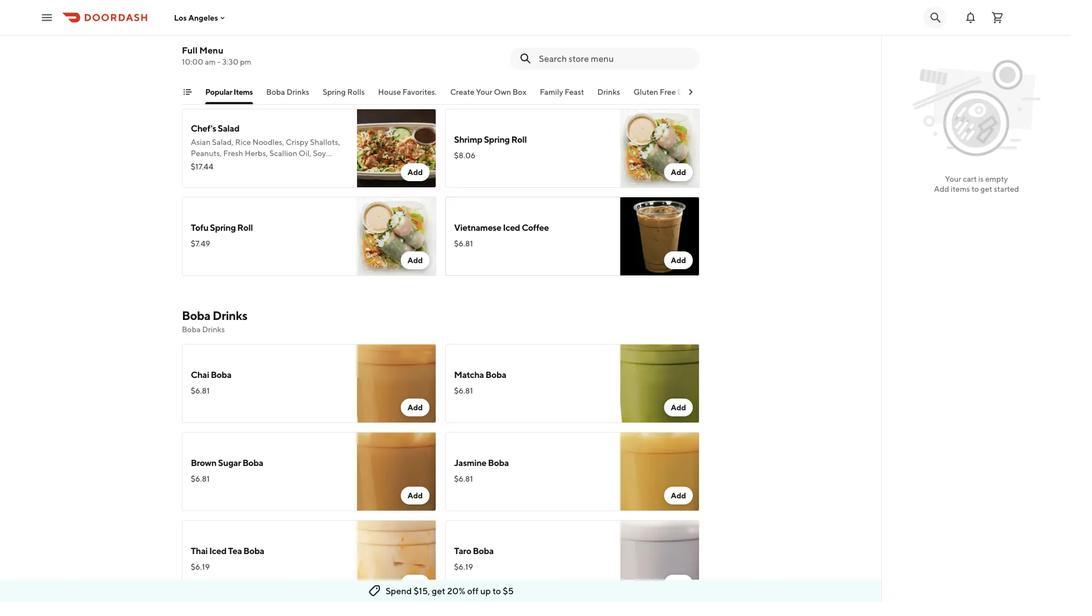 Task type: vqa. For each thing, say whether or not it's contained in the screenshot.
Shake within the the KID SHAKE Okay for adults, too! Made with Straus organic soft-serve.
no



Task type: describe. For each thing, give the bounding box(es) containing it.
toppings) for tofu (all toppings)
[[225, 35, 265, 45]]

spring for tofu spring roll
[[210, 222, 236, 233]]

taro boba
[[454, 546, 494, 557]]

family
[[540, 87, 564, 97]]

matcha
[[454, 370, 484, 380]]

boba drinks button
[[266, 87, 309, 104]]

off
[[468, 586, 479, 597]]

fresh
[[223, 149, 243, 158]]

your cart is empty add items to get started
[[935, 174, 1020, 194]]

create
[[450, 87, 475, 97]]

shrimp
[[454, 134, 483, 145]]

0 items, open order cart image
[[991, 11, 1005, 24]]

toppings) for pork (all toppings)
[[490, 35, 529, 45]]

scroll menu navigation right image
[[687, 88, 696, 97]]

oil,
[[299, 149, 312, 158]]

$6.19 for taro
[[454, 563, 473, 572]]

los
[[174, 13, 187, 22]]

salad,
[[212, 138, 234, 147]]

angeles
[[189, 13, 218, 22]]

jasmine
[[454, 458, 487, 469]]

crispy
[[286, 138, 309, 147]]

your inside button
[[476, 87, 493, 97]]

$17.44
[[191, 162, 213, 171]]

add for taro boba
[[671, 580, 687, 589]]

chai boba
[[191, 370, 232, 380]]

add for brown sugar boba
[[408, 491, 423, 501]]

3:30
[[222, 57, 239, 66]]

popular
[[205, 87, 232, 97]]

add button for vietnamese iced coffee
[[664, 252, 693, 270]]

spring rolls button
[[323, 87, 365, 104]]

to for items
[[972, 184, 980, 194]]

shallots,
[[310, 138, 340, 147]]

am
[[205, 57, 216, 66]]

$8.06
[[454, 151, 476, 160]]

10:00
[[182, 57, 203, 66]]

thai
[[191, 546, 208, 557]]

iced for vietnamese
[[503, 222, 520, 233]]

Item Search search field
[[539, 52, 691, 65]]

herbs,
[[245, 149, 268, 158]]

brown sugar boba image
[[357, 433, 437, 512]]

rice
[[235, 138, 251, 147]]

(all for tofu
[[210, 35, 224, 45]]

house
[[378, 87, 401, 97]]

chai
[[191, 370, 209, 380]]

boba inside boba drinks "button"
[[266, 87, 285, 97]]

vietnamese iced coffee
[[454, 222, 549, 233]]

spring rolls
[[323, 87, 365, 97]]

$6.81 for jasmine
[[454, 475, 473, 484]]

add button for jasmine boba
[[664, 487, 693, 505]]

$6.81 for matcha
[[454, 387, 473, 396]]

boba drinks boba drinks
[[182, 309, 247, 334]]

vietnamese
[[454, 222, 502, 233]]

desserts
[[678, 87, 709, 97]]

tofu spring roll image
[[357, 197, 437, 276]]

add for chai boba
[[408, 403, 423, 413]]

family feast button
[[540, 87, 584, 104]]

is
[[979, 174, 984, 184]]

los angeles
[[174, 13, 218, 22]]

add for jasmine boba
[[671, 491, 687, 501]]

menu
[[199, 45, 224, 56]]

free
[[660, 87, 676, 97]]

up
[[481, 586, 491, 597]]

open menu image
[[40, 11, 54, 24]]

boba drinks
[[266, 87, 309, 97]]

soy
[[313, 149, 326, 158]]

matcha boba
[[454, 370, 507, 380]]

items
[[951, 184, 971, 194]]

house favorites. button
[[378, 87, 437, 104]]

$5
[[503, 586, 514, 597]]

$6.19 for thai
[[191, 563, 210, 572]]

tofu for tofu spring roll
[[191, 222, 209, 233]]

drinks button
[[598, 87, 621, 104]]

popular items
[[205, 87, 253, 97]]

drinks inside boba drinks "button"
[[287, 87, 309, 97]]

add for shrimp spring roll
[[671, 168, 687, 177]]

vietnamese iced coffee image
[[621, 197, 700, 276]]

thai iced tea boba
[[191, 546, 264, 557]]

$7.49
[[191, 239, 210, 248]]

tofu spring roll
[[191, 222, 253, 233]]

pork
[[454, 35, 473, 45]]



Task type: locate. For each thing, give the bounding box(es) containing it.
spend $15, get 20% off up to $5
[[386, 586, 514, 597]]

spring up $7.49
[[210, 222, 236, 233]]

1 vertical spatial roll
[[237, 222, 253, 233]]

los angeles button
[[174, 13, 227, 22]]

boba
[[266, 87, 285, 97], [182, 309, 211, 323], [182, 325, 201, 334], [211, 370, 232, 380], [486, 370, 507, 380], [243, 458, 263, 469], [488, 458, 509, 469], [244, 546, 264, 557], [473, 546, 494, 557]]

notification bell image
[[965, 11, 978, 24]]

roll for shrimp spring roll
[[512, 134, 527, 145]]

0 horizontal spatial get
[[432, 586, 446, 597]]

$6.81 down "brown"
[[191, 475, 210, 484]]

0 horizontal spatial to
[[493, 586, 501, 597]]

brown sugar boba
[[191, 458, 263, 469]]

your up items on the right
[[946, 174, 962, 184]]

iced for thai
[[209, 546, 227, 557]]

$6.19 down taro
[[454, 563, 473, 572]]

spring left rolls
[[323, 87, 346, 97]]

0 vertical spatial roll
[[512, 134, 527, 145]]

$6.81 for vietnamese
[[454, 239, 473, 248]]

full
[[182, 45, 198, 56]]

house favorites.
[[378, 87, 437, 97]]

add for matcha boba
[[671, 403, 687, 413]]

1 horizontal spatial $6.19
[[454, 563, 473, 572]]

$15,
[[414, 586, 430, 597]]

add for thai iced tea boba
[[408, 580, 423, 589]]

iced
[[503, 222, 520, 233], [209, 546, 227, 557]]

0 horizontal spatial your
[[476, 87, 493, 97]]

gluten
[[634, 87, 659, 97]]

roll for tofu spring roll
[[237, 222, 253, 233]]

gluten free desserts button
[[634, 87, 709, 104]]

$6.19 down the thai
[[191, 563, 210, 572]]

2 tofu from the top
[[191, 222, 209, 233]]

chai boba image
[[357, 344, 437, 424]]

(all up -
[[210, 35, 224, 45]]

pm
[[240, 57, 252, 66]]

add button for taro boba
[[664, 575, 693, 593]]

1 horizontal spatial to
[[972, 184, 980, 194]]

spring for shrimp spring roll
[[484, 134, 510, 145]]

iced left coffee
[[503, 222, 520, 233]]

add for tofu spring roll
[[408, 256, 423, 265]]

matcha boba image
[[621, 344, 700, 424]]

1 (all from the left
[[210, 35, 224, 45]]

1 vertical spatial your
[[946, 174, 962, 184]]

$6.81
[[454, 239, 473, 248], [191, 387, 210, 396], [454, 387, 473, 396], [191, 475, 210, 484], [454, 475, 473, 484]]

0 vertical spatial spring
[[323, 87, 346, 97]]

add button for tofu spring roll
[[401, 252, 430, 270]]

spring inside button
[[323, 87, 346, 97]]

1 vertical spatial to
[[493, 586, 501, 597]]

pork (all toppings) image
[[621, 21, 700, 100]]

show menu categories image
[[183, 88, 192, 97]]

create your own box
[[450, 87, 527, 97]]

add button for chef's salad
[[401, 164, 430, 181]]

jasmine boba image
[[621, 433, 700, 512]]

$6.81 down chai
[[191, 387, 210, 396]]

feast
[[565, 87, 584, 97]]

$6.81 down jasmine
[[454, 475, 473, 484]]

create your own box button
[[450, 87, 527, 104]]

to for up
[[493, 586, 501, 597]]

tofu (all toppings)
[[191, 35, 265, 45]]

to right up
[[493, 586, 501, 597]]

brown
[[191, 458, 217, 469]]

(all for pork
[[474, 35, 488, 45]]

tofu for tofu (all toppings)
[[191, 35, 209, 45]]

roll
[[512, 134, 527, 145], [237, 222, 253, 233]]

sugar
[[218, 458, 241, 469]]

to down cart
[[972, 184, 980, 194]]

get
[[981, 184, 993, 194], [432, 586, 446, 597]]

add inside your cart is empty add items to get started
[[935, 184, 950, 194]]

shrimp spring roll
[[454, 134, 527, 145]]

-
[[217, 57, 221, 66]]

0 vertical spatial iced
[[503, 222, 520, 233]]

choice
[[234, 160, 260, 169]]

1 horizontal spatial iced
[[503, 222, 520, 233]]

1 vertical spatial get
[[432, 586, 446, 597]]

family feast
[[540, 87, 584, 97]]

chef's salad image
[[357, 109, 437, 188]]

$6.81 for brown
[[191, 475, 210, 484]]

drinks
[[287, 87, 309, 97], [598, 87, 621, 97], [213, 309, 247, 323], [202, 325, 225, 334]]

vinaigrette.
[[191, 160, 233, 169]]

own
[[494, 87, 511, 97]]

0 vertical spatial your
[[476, 87, 493, 97]]

full menu 10:00 am - 3:30 pm
[[182, 45, 252, 66]]

0 horizontal spatial spring
[[210, 222, 236, 233]]

2 vertical spatial spring
[[210, 222, 236, 233]]

0 horizontal spatial toppings)
[[225, 35, 265, 45]]

0 vertical spatial tofu
[[191, 35, 209, 45]]

1 horizontal spatial spring
[[323, 87, 346, 97]]

2 (all from the left
[[474, 35, 488, 45]]

$6.81 for chai
[[191, 387, 210, 396]]

salad
[[218, 123, 240, 134]]

0 vertical spatial get
[[981, 184, 993, 194]]

20%
[[447, 586, 466, 597]]

cart
[[964, 174, 977, 184]]

1 vertical spatial spring
[[484, 134, 510, 145]]

pork (all toppings)
[[454, 35, 529, 45]]

1 tofu from the top
[[191, 35, 209, 45]]

get down is
[[981, 184, 993, 194]]

$6.81 down matcha
[[454, 387, 473, 396]]

scallion
[[270, 149, 297, 158]]

1 toppings) from the left
[[225, 35, 265, 45]]

1 horizontal spatial your
[[946, 174, 962, 184]]

tofu down los angeles popup button at top left
[[191, 35, 209, 45]]

protein.
[[270, 160, 298, 169]]

1 $6.19 from the left
[[191, 563, 210, 572]]

add for vietnamese iced coffee
[[671, 256, 687, 265]]

add button for matcha boba
[[664, 399, 693, 417]]

spend
[[386, 586, 412, 597]]

add button for shrimp spring roll
[[664, 164, 693, 181]]

shrimp spring roll image
[[621, 109, 700, 188]]

favorites.
[[403, 87, 437, 97]]

get inside your cart is empty add items to get started
[[981, 184, 993, 194]]

add
[[408, 80, 423, 89], [671, 80, 687, 89], [408, 168, 423, 177], [671, 168, 687, 177], [935, 184, 950, 194], [408, 256, 423, 265], [671, 256, 687, 265], [408, 403, 423, 413], [671, 403, 687, 413], [408, 491, 423, 501], [671, 491, 687, 501], [408, 580, 423, 589], [671, 580, 687, 589]]

tea
[[228, 546, 242, 557]]

tofu up $7.49
[[191, 222, 209, 233]]

0 horizontal spatial $6.19
[[191, 563, 210, 572]]

get right $15,
[[432, 586, 446, 597]]

2 horizontal spatial spring
[[484, 134, 510, 145]]

$6.81 down vietnamese
[[454, 239, 473, 248]]

$6.19
[[191, 563, 210, 572], [454, 563, 473, 572]]

taro
[[454, 546, 472, 557]]

gluten free desserts
[[634, 87, 709, 97]]

1 vertical spatial iced
[[209, 546, 227, 557]]

thai iced tea boba image
[[357, 521, 437, 600]]

toppings) right pork
[[490, 35, 529, 45]]

started
[[995, 184, 1020, 194]]

0 horizontal spatial (all
[[210, 35, 224, 45]]

iced left tea
[[209, 546, 227, 557]]

tofu (all toppings) image
[[357, 21, 437, 100]]

add button
[[401, 75, 430, 93], [664, 75, 693, 93], [401, 164, 430, 181], [664, 164, 693, 181], [401, 252, 430, 270], [664, 252, 693, 270], [401, 399, 430, 417], [664, 399, 693, 417], [401, 487, 430, 505], [664, 487, 693, 505], [401, 575, 430, 593], [664, 575, 693, 593]]

asian
[[191, 138, 211, 147]]

0 horizontal spatial roll
[[237, 222, 253, 233]]

coffee
[[522, 222, 549, 233]]

jasmine boba
[[454, 458, 509, 469]]

0 vertical spatial to
[[972, 184, 980, 194]]

spring right shrimp
[[484, 134, 510, 145]]

1 horizontal spatial roll
[[512, 134, 527, 145]]

to
[[972, 184, 980, 194], [493, 586, 501, 597]]

noodles,
[[253, 138, 284, 147]]

chef's
[[191, 123, 216, 134]]

1 vertical spatial tofu
[[191, 222, 209, 233]]

(all
[[210, 35, 224, 45], [474, 35, 488, 45]]

empty
[[986, 174, 1009, 184]]

rolls
[[347, 87, 365, 97]]

of
[[261, 160, 268, 169]]

2 $6.19 from the left
[[454, 563, 473, 572]]

add button for chai boba
[[401, 399, 430, 417]]

taro boba image
[[621, 521, 700, 600]]

1 horizontal spatial get
[[981, 184, 993, 194]]

0 horizontal spatial iced
[[209, 546, 227, 557]]

add button for thai iced tea boba
[[401, 575, 430, 593]]

box
[[513, 87, 527, 97]]

to inside your cart is empty add items to get started
[[972, 184, 980, 194]]

1 horizontal spatial (all
[[474, 35, 488, 45]]

toppings) up the pm
[[225, 35, 265, 45]]

items
[[234, 87, 253, 97]]

peanuts,
[[191, 149, 222, 158]]

(all right pork
[[474, 35, 488, 45]]

1 horizontal spatial toppings)
[[490, 35, 529, 45]]

2 toppings) from the left
[[490, 35, 529, 45]]

chef's salad asian salad, rice noodles, crispy shallots, peanuts, fresh herbs, scallion oil, soy vinaigrette. choice of protein.
[[191, 123, 340, 169]]

add button for brown sugar boba
[[401, 487, 430, 505]]

your
[[476, 87, 493, 97], [946, 174, 962, 184]]

your inside your cart is empty add items to get started
[[946, 174, 962, 184]]

your left own
[[476, 87, 493, 97]]



